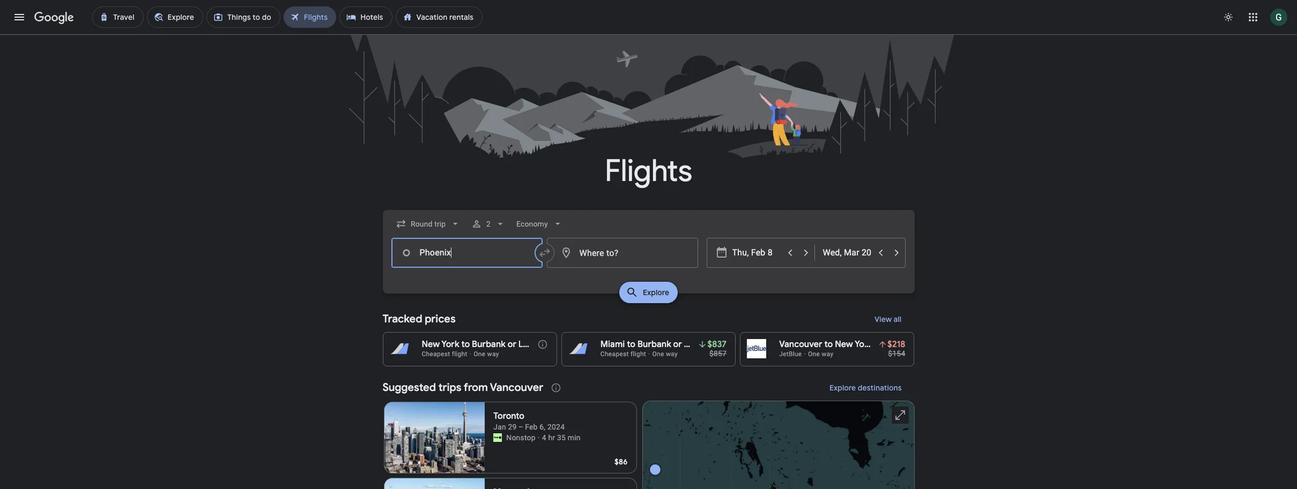 Task type: vqa. For each thing, say whether or not it's contained in the screenshot.
the $154
yes



Task type: locate. For each thing, give the bounding box(es) containing it.
857 US dollars text field
[[710, 350, 727, 358]]

1 horizontal spatial explore
[[830, 384, 856, 393]]

1 horizontal spatial new
[[835, 340, 854, 350]]

0 horizontal spatial new
[[422, 340, 440, 350]]

3 one way from the left
[[809, 351, 834, 358]]

6,
[[540, 423, 546, 432]]

one down vancouver to new york
[[809, 351, 820, 358]]

837 US dollars text field
[[708, 340, 727, 350]]

0 horizontal spatial or
[[508, 340, 517, 350]]

vancouver inside region
[[490, 381, 544, 395]]

$857
[[710, 350, 727, 358]]

all
[[894, 315, 902, 325]]

one way down 'new york to burbank or los angeles'
[[474, 351, 499, 358]]

1 to from the left
[[462, 340, 470, 350]]

one way for vancouver to new york
[[809, 351, 834, 358]]

vancouver up the "jetblue"
[[780, 340, 823, 350]]

1 horizontal spatial angeles
[[700, 340, 733, 350]]

None text field
[[391, 238, 543, 268]]

explore button
[[620, 282, 678, 304]]

explore
[[643, 288, 670, 298], [830, 384, 856, 393]]

1 cheapest flight from the left
[[422, 351, 468, 358]]

2 horizontal spatial one way
[[809, 351, 834, 358]]

1 vertical spatial vancouver
[[490, 381, 544, 395]]

more info image
[[538, 340, 548, 350]]

explore inside suggested trips from vancouver region
[[830, 384, 856, 393]]

tracked prices
[[383, 313, 456, 326]]

1 horizontal spatial one way
[[653, 351, 678, 358]]

0 horizontal spatial  image
[[470, 351, 472, 358]]

 image left "4"
[[538, 433, 540, 444]]

2
[[487, 220, 491, 229]]

one way down vancouver to new york
[[809, 351, 834, 358]]

0 vertical spatial explore
[[643, 288, 670, 298]]

1 angeles from the left
[[534, 340, 567, 350]]

4 hr 35 min
[[542, 434, 581, 443]]

york left $218 text field
[[855, 340, 873, 350]]

trips
[[439, 381, 462, 395]]

cheapest flight up trips
[[422, 351, 468, 358]]

one way
[[474, 351, 499, 358], [653, 351, 678, 358], [809, 351, 834, 358]]

0 horizontal spatial cheapest flight
[[422, 351, 468, 358]]

one down 'new york to burbank or los angeles'
[[474, 351, 486, 358]]

way
[[487, 351, 499, 358], [666, 351, 678, 358], [822, 351, 834, 358]]

way down 'new york to burbank or los angeles'
[[487, 351, 499, 358]]

explore inside flight search field
[[643, 288, 670, 298]]

vancouver
[[780, 340, 823, 350], [490, 381, 544, 395]]

3 one from the left
[[809, 351, 820, 358]]

hr
[[549, 434, 555, 443]]

0 horizontal spatial one way
[[474, 351, 499, 358]]

0 horizontal spatial york
[[442, 340, 460, 350]]

0 horizontal spatial burbank
[[472, 340, 506, 350]]

flights
[[605, 152, 693, 190]]

0 horizontal spatial way
[[487, 351, 499, 358]]

way down vancouver to new york
[[822, 351, 834, 358]]

one way for miami to burbank or los angeles
[[653, 351, 678, 358]]

burbank right miami on the bottom left of page
[[638, 340, 672, 350]]

1 horizontal spatial cheapest
[[601, 351, 629, 358]]

2 cheapest flight from the left
[[601, 351, 647, 358]]

0 vertical spatial vancouver
[[780, 340, 823, 350]]

2 angeles from the left
[[700, 340, 733, 350]]

york
[[442, 340, 460, 350], [855, 340, 873, 350]]

jetblue
[[780, 351, 802, 358]]

burbank
[[472, 340, 506, 350], [638, 340, 672, 350]]

destinations
[[858, 384, 902, 393]]

0 horizontal spatial angeles
[[534, 340, 567, 350]]

2 horizontal spatial to
[[825, 340, 833, 350]]

1 horizontal spatial  image
[[538, 433, 540, 444]]

1 horizontal spatial burbank
[[638, 340, 672, 350]]

 image
[[470, 351, 472, 358], [538, 433, 540, 444]]

one way down "miami to burbank or los angeles"
[[653, 351, 678, 358]]

0 vertical spatial  image
[[470, 351, 472, 358]]

jan
[[494, 423, 506, 432]]

explore up tracked prices region
[[643, 288, 670, 298]]

flight up suggested trips from vancouver
[[452, 351, 468, 358]]

to
[[462, 340, 470, 350], [627, 340, 636, 350], [825, 340, 833, 350]]

one
[[474, 351, 486, 358], [653, 351, 665, 358], [809, 351, 820, 358]]

nonstop
[[507, 434, 536, 443]]

explore for explore destinations
[[830, 384, 856, 393]]

1 horizontal spatial york
[[855, 340, 873, 350]]

1 way from the left
[[487, 351, 499, 358]]

1 cheapest from the left
[[422, 351, 450, 358]]

1 horizontal spatial vancouver
[[780, 340, 823, 350]]

0 horizontal spatial cheapest
[[422, 351, 450, 358]]

cheapest flight
[[422, 351, 468, 358], [601, 351, 647, 358]]

1 vertical spatial  image
[[538, 433, 540, 444]]

0 horizontal spatial vancouver
[[490, 381, 544, 395]]

2 flight from the left
[[631, 351, 647, 358]]

2 or from the left
[[674, 340, 682, 350]]

cheapest for miami
[[601, 351, 629, 358]]

1 horizontal spatial to
[[627, 340, 636, 350]]

cheapest down the prices
[[422, 351, 450, 358]]

0 horizontal spatial explore
[[643, 288, 670, 298]]

0 horizontal spatial flight
[[452, 351, 468, 358]]

More info text field
[[538, 340, 548, 353]]

2 one way from the left
[[653, 351, 678, 358]]

new up explore destinations button
[[835, 340, 854, 350]]

1 horizontal spatial cheapest flight
[[601, 351, 647, 358]]

0 horizontal spatial los
[[519, 340, 533, 350]]

tracked prices region
[[383, 307, 915, 367]]

to for miami
[[627, 340, 636, 350]]

1 horizontal spatial los
[[684, 340, 698, 350]]

los
[[519, 340, 533, 350], [684, 340, 698, 350]]

to for vancouver
[[825, 340, 833, 350]]

one for vancouver to new york
[[809, 351, 820, 358]]

one down "miami to burbank or los angeles"
[[653, 351, 665, 358]]

1 horizontal spatial flight
[[631, 351, 647, 358]]

0 horizontal spatial to
[[462, 340, 470, 350]]

or
[[508, 340, 517, 350], [674, 340, 682, 350]]

vancouver up toronto
[[490, 381, 544, 395]]

1 horizontal spatial or
[[674, 340, 682, 350]]

york down the prices
[[442, 340, 460, 350]]

Return text field
[[823, 239, 873, 268]]

tracked
[[383, 313, 423, 326]]

los left $837 text field
[[684, 340, 698, 350]]

cheapest for new
[[422, 351, 450, 358]]

new
[[422, 340, 440, 350], [835, 340, 854, 350]]

2 way from the left
[[666, 351, 678, 358]]

toronto jan 29 – feb 6, 2024
[[494, 412, 565, 432]]

or left more info image
[[508, 340, 517, 350]]

1 horizontal spatial one
[[653, 351, 665, 358]]

None field
[[391, 215, 465, 234], [512, 215, 567, 234], [391, 215, 465, 234], [512, 215, 567, 234]]

2 to from the left
[[627, 340, 636, 350]]

suggested trips from vancouver
[[383, 381, 544, 395]]

 image inside suggested trips from vancouver region
[[538, 433, 540, 444]]

2 button
[[467, 211, 510, 237]]

1 vertical spatial explore
[[830, 384, 856, 393]]

0 horizontal spatial one
[[474, 351, 486, 358]]

way down "miami to burbank or los angeles"
[[666, 351, 678, 358]]

cheapest flight down miami on the bottom left of page
[[601, 351, 647, 358]]

miami to burbank or los angeles
[[601, 340, 733, 350]]

explore left destinations
[[830, 384, 856, 393]]

2 horizontal spatial one
[[809, 351, 820, 358]]

3 way from the left
[[822, 351, 834, 358]]

3 to from the left
[[825, 340, 833, 350]]

2 one from the left
[[653, 351, 665, 358]]

2 los from the left
[[684, 340, 698, 350]]

1 york from the left
[[442, 340, 460, 350]]

2024
[[548, 423, 565, 432]]

vancouver inside tracked prices region
[[780, 340, 823, 350]]

154 US dollars text field
[[889, 350, 906, 358]]

218 US dollars text field
[[888, 340, 906, 350]]

cheapest down miami on the bottom left of page
[[601, 351, 629, 358]]

cheapest flight for york
[[422, 351, 468, 358]]

1 new from the left
[[422, 340, 440, 350]]

1 horizontal spatial way
[[666, 351, 678, 358]]

1 one way from the left
[[474, 351, 499, 358]]

1 los from the left
[[519, 340, 533, 350]]

2 cheapest from the left
[[601, 351, 629, 358]]

2 horizontal spatial way
[[822, 351, 834, 358]]

flight
[[452, 351, 468, 358], [631, 351, 647, 358]]

los left more info image
[[519, 340, 533, 350]]

cheapest
[[422, 351, 450, 358], [601, 351, 629, 358]]

flight down "miami to burbank or los angeles"
[[631, 351, 647, 358]]

1 flight from the left
[[452, 351, 468, 358]]

4
[[542, 434, 547, 443]]

burbank up the from
[[472, 340, 506, 350]]

or left $837 text field
[[674, 340, 682, 350]]

 image down 'new york to burbank or los angeles'
[[470, 351, 472, 358]]

new down the prices
[[422, 340, 440, 350]]

angeles
[[534, 340, 567, 350], [700, 340, 733, 350]]



Task type: describe. For each thing, give the bounding box(es) containing it.
way for vancouver to new york
[[822, 351, 834, 358]]

way for miami to burbank or los angeles
[[666, 351, 678, 358]]

toronto
[[494, 412, 525, 422]]

35
[[557, 434, 566, 443]]

cheapest flight for to
[[601, 351, 647, 358]]

suggested
[[383, 381, 436, 395]]

view
[[875, 315, 893, 325]]

vancouver to new york
[[780, 340, 873, 350]]

min
[[568, 434, 581, 443]]

flight for burbank
[[631, 351, 647, 358]]

Where to? text field
[[547, 238, 698, 268]]

main menu image
[[13, 11, 26, 24]]

flair airlines image
[[494, 434, 502, 443]]

one for miami to burbank or los angeles
[[653, 351, 665, 358]]

1 burbank from the left
[[472, 340, 506, 350]]

flight for to
[[452, 351, 468, 358]]

2 york from the left
[[855, 340, 873, 350]]

view all
[[875, 315, 902, 325]]

1 one from the left
[[474, 351, 486, 358]]

 image inside tracked prices region
[[470, 351, 472, 358]]

Departure text field
[[733, 239, 782, 268]]

prices
[[425, 313, 456, 326]]

Flight search field
[[374, 210, 924, 307]]

change appearance image
[[1216, 4, 1242, 30]]

2 new from the left
[[835, 340, 854, 350]]

new york to burbank or los angeles
[[422, 340, 567, 350]]

1 or from the left
[[508, 340, 517, 350]]

2 burbank from the left
[[638, 340, 672, 350]]

explore for explore
[[643, 288, 670, 298]]

29 – feb
[[508, 423, 538, 432]]

$154
[[889, 350, 906, 358]]

$218
[[888, 340, 906, 350]]

86 US dollars text field
[[615, 458, 628, 467]]

explore destinations
[[830, 384, 902, 393]]

from
[[464, 381, 488, 395]]

$86
[[615, 458, 628, 467]]

miami
[[601, 340, 625, 350]]

$837
[[708, 340, 727, 350]]

none text field inside flight search field
[[391, 238, 543, 268]]

explore destinations button
[[817, 376, 915, 401]]

suggested trips from vancouver region
[[383, 376, 915, 490]]



